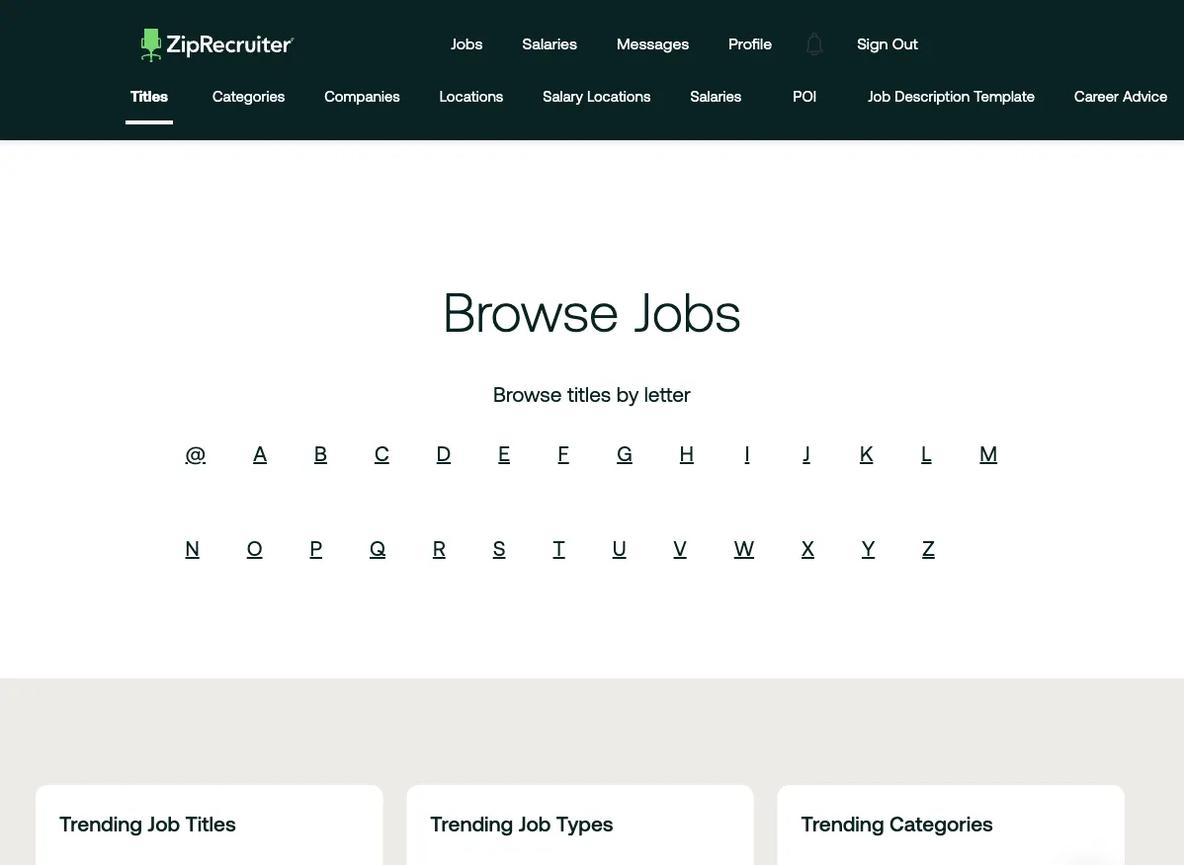 Task type: locate. For each thing, give the bounding box(es) containing it.
n
[[185, 537, 199, 560]]

1 horizontal spatial titles
[[185, 812, 236, 836]]

1 trending from the left
[[59, 812, 142, 836]]

0 vertical spatial salaries
[[522, 35, 577, 53]]

f
[[558, 442, 569, 465]]

poi
[[793, 88, 817, 105]]

c link
[[375, 442, 389, 465]]

salaries up the salary
[[522, 35, 577, 53]]

0 vertical spatial categories
[[213, 88, 285, 105]]

p
[[310, 537, 322, 560]]

y link
[[862, 537, 875, 560]]

0 vertical spatial jobs
[[451, 35, 483, 53]]

1 vertical spatial browse
[[493, 382, 562, 406]]

1 horizontal spatial job
[[519, 812, 551, 836]]

types
[[556, 812, 613, 836]]

job
[[868, 88, 891, 105], [148, 812, 180, 836], [519, 812, 551, 836]]

trending for trending job types
[[430, 812, 513, 836]]

3 trending from the left
[[801, 812, 884, 836]]

1 vertical spatial salaries
[[690, 88, 742, 105]]

0 horizontal spatial job
[[148, 812, 180, 836]]

1 horizontal spatial salaries
[[690, 88, 742, 105]]

u link
[[613, 537, 626, 560]]

main element
[[126, 16, 1059, 72]]

a
[[253, 442, 267, 465]]

salaries
[[522, 35, 577, 53], [690, 88, 742, 105]]

s link
[[493, 537, 506, 560]]

messages link
[[602, 16, 704, 72]]

career advice link
[[1075, 72, 1168, 124]]

1 vertical spatial titles
[[567, 382, 611, 406]]

k
[[860, 442, 873, 465]]

@
[[185, 442, 206, 465]]

browse
[[443, 281, 619, 343], [493, 382, 562, 406]]

salaries down profile link
[[690, 88, 742, 105]]

e
[[499, 442, 510, 465]]

browse titles by letter
[[493, 382, 691, 406]]

salaries link
[[508, 16, 592, 72], [690, 72, 742, 124]]

description
[[895, 88, 970, 105]]

sign
[[857, 35, 888, 53]]

salary locations link
[[543, 72, 651, 124]]

o
[[247, 537, 262, 560]]

titles
[[130, 88, 168, 105], [567, 382, 611, 406], [185, 812, 236, 836]]

0 horizontal spatial trending
[[59, 812, 142, 836]]

1 horizontal spatial trending
[[430, 812, 513, 836]]

1 locations from the left
[[440, 88, 503, 105]]

browse jobs
[[443, 281, 741, 343]]

2 locations from the left
[[587, 88, 651, 105]]

trending job titles
[[59, 812, 236, 836]]

s
[[493, 537, 506, 560]]

x
[[802, 537, 814, 560]]

browse for browse jobs
[[443, 281, 619, 343]]

1 vertical spatial jobs
[[634, 281, 741, 343]]

0 vertical spatial browse
[[443, 281, 619, 343]]

titles inside tabs element
[[130, 88, 168, 105]]

0 horizontal spatial categories
[[213, 88, 285, 105]]

0 horizontal spatial titles
[[130, 88, 168, 105]]

0 horizontal spatial jobs
[[451, 35, 483, 53]]

l link
[[921, 442, 932, 465]]

@ link
[[185, 442, 206, 465]]

jobs up locations link
[[451, 35, 483, 53]]

o link
[[247, 537, 262, 560]]

profile link
[[714, 16, 787, 72]]

t link
[[553, 537, 565, 560]]

browse for browse titles by letter
[[493, 382, 562, 406]]

categories
[[213, 88, 285, 105], [890, 812, 993, 836]]

template
[[974, 88, 1035, 105]]

jobs
[[451, 35, 483, 53], [634, 281, 741, 343]]

salaries link down profile
[[690, 72, 742, 124]]

categories link
[[213, 72, 285, 124]]

f link
[[558, 442, 569, 465]]

trending
[[59, 812, 142, 836], [430, 812, 513, 836], [801, 812, 884, 836]]

jobs inside main element
[[451, 35, 483, 53]]

0 horizontal spatial salaries
[[522, 35, 577, 53]]

1 horizontal spatial jobs
[[634, 281, 741, 343]]

m
[[980, 442, 998, 465]]

job description template
[[868, 88, 1035, 105]]

g
[[617, 442, 632, 465]]

locations
[[440, 88, 503, 105], [587, 88, 651, 105]]

h
[[680, 442, 694, 465]]

job for trending job types
[[519, 812, 551, 836]]

trending job types
[[430, 812, 613, 836]]

d link
[[437, 442, 451, 465]]

k link
[[860, 442, 873, 465]]

1 horizontal spatial locations
[[587, 88, 651, 105]]

m link
[[980, 442, 998, 465]]

letter
[[644, 382, 691, 406]]

salaries inside main element
[[522, 35, 577, 53]]

notifications image
[[792, 21, 837, 67]]

2 vertical spatial titles
[[185, 812, 236, 836]]

out
[[892, 35, 918, 53]]

2 horizontal spatial trending
[[801, 812, 884, 836]]

2 horizontal spatial job
[[868, 88, 891, 105]]

locations down 'jobs' link
[[440, 88, 503, 105]]

1 vertical spatial categories
[[890, 812, 993, 836]]

q link
[[370, 537, 385, 560]]

u
[[613, 537, 626, 560]]

job description template link
[[868, 72, 1035, 124]]

locations right the salary
[[587, 88, 651, 105]]

trending for trending job titles
[[59, 812, 142, 836]]

2 horizontal spatial titles
[[567, 382, 611, 406]]

jobs up "letter"
[[634, 281, 741, 343]]

messages
[[617, 35, 689, 53]]

0 horizontal spatial locations
[[440, 88, 503, 105]]

e link
[[499, 442, 510, 465]]

salary
[[543, 88, 583, 105]]

tabs element
[[126, 72, 1184, 124]]

c
[[375, 442, 389, 465]]

0 vertical spatial titles
[[130, 88, 168, 105]]

trending for trending categories
[[801, 812, 884, 836]]

w link
[[734, 537, 754, 560]]

2 trending from the left
[[430, 812, 513, 836]]

salaries link up the salary
[[508, 16, 592, 72]]



Task type: vqa. For each thing, say whether or not it's contained in the screenshot.
3 Day Blinds Is A National Retailer And Manufacturer Of Quality, Custom-Made  Blinds, Shades, Draperies, And Shutters. We Are Proud To Be Part Of The Hunter Douglas Family Of Brands. Over The Last 40 Years We'Ve Successfully Helped  Transform Our Clients' Homes And Workplaces By Offering A Wide Variety Of Products That Add Beauty And Comfort To Every Space. It Takes A Talented Group  Of Individuals To Do What We Do, And We Do It Together As One Team. We Strive  To Create A Culture Of Learning And Opportunity, And Most Importantly, An  Environment Where You Can Feel Passionate And Connected To Your Work Every Day.  We Are Searching For Candidates That Are Driven, Intelligent, Creative, And  Entrepreneurial. By Offering Challenging And Accelerated Opp
no



Task type: describe. For each thing, give the bounding box(es) containing it.
b
[[314, 442, 327, 465]]

l
[[921, 442, 932, 465]]

x link
[[802, 537, 814, 560]]

advice
[[1123, 88, 1168, 105]]

q
[[370, 537, 385, 560]]

j link
[[803, 442, 810, 465]]

t
[[553, 537, 565, 560]]

0 horizontal spatial salaries link
[[508, 16, 592, 72]]

v link
[[674, 537, 687, 560]]

1 horizontal spatial salaries link
[[690, 72, 742, 124]]

v
[[674, 537, 687, 560]]

b link
[[314, 442, 327, 465]]

ziprecruiter image
[[141, 28, 295, 62]]

w
[[734, 537, 754, 560]]

categories inside tabs element
[[213, 88, 285, 105]]

salary locations
[[543, 88, 651, 105]]

locations link
[[440, 72, 503, 124]]

titles link
[[126, 72, 173, 120]]

sign out link
[[842, 16, 933, 72]]

z
[[923, 537, 935, 560]]

a link
[[253, 442, 267, 465]]

profile
[[729, 35, 772, 53]]

jobs link
[[436, 16, 498, 72]]

1 horizontal spatial categories
[[890, 812, 993, 836]]

z link
[[923, 537, 935, 560]]

sign out
[[857, 35, 918, 53]]

companies link
[[324, 72, 400, 124]]

poi link
[[781, 72, 829, 124]]

g link
[[617, 442, 632, 465]]

locations inside salary locations link
[[587, 88, 651, 105]]

j
[[803, 442, 810, 465]]

by
[[617, 382, 639, 406]]

i link
[[745, 442, 750, 465]]

i
[[745, 442, 750, 465]]

career advice
[[1075, 88, 1168, 105]]

trending categories
[[801, 812, 993, 836]]

p link
[[310, 537, 322, 560]]

r link
[[433, 537, 446, 560]]

n link
[[185, 537, 199, 560]]

y
[[862, 537, 875, 560]]

salaries inside tabs element
[[690, 88, 742, 105]]

job inside tabs element
[[868, 88, 891, 105]]

job for trending job titles
[[148, 812, 180, 836]]

companies
[[324, 88, 400, 105]]

r
[[433, 537, 446, 560]]

h link
[[680, 442, 694, 465]]

career
[[1075, 88, 1119, 105]]

d
[[437, 442, 451, 465]]



